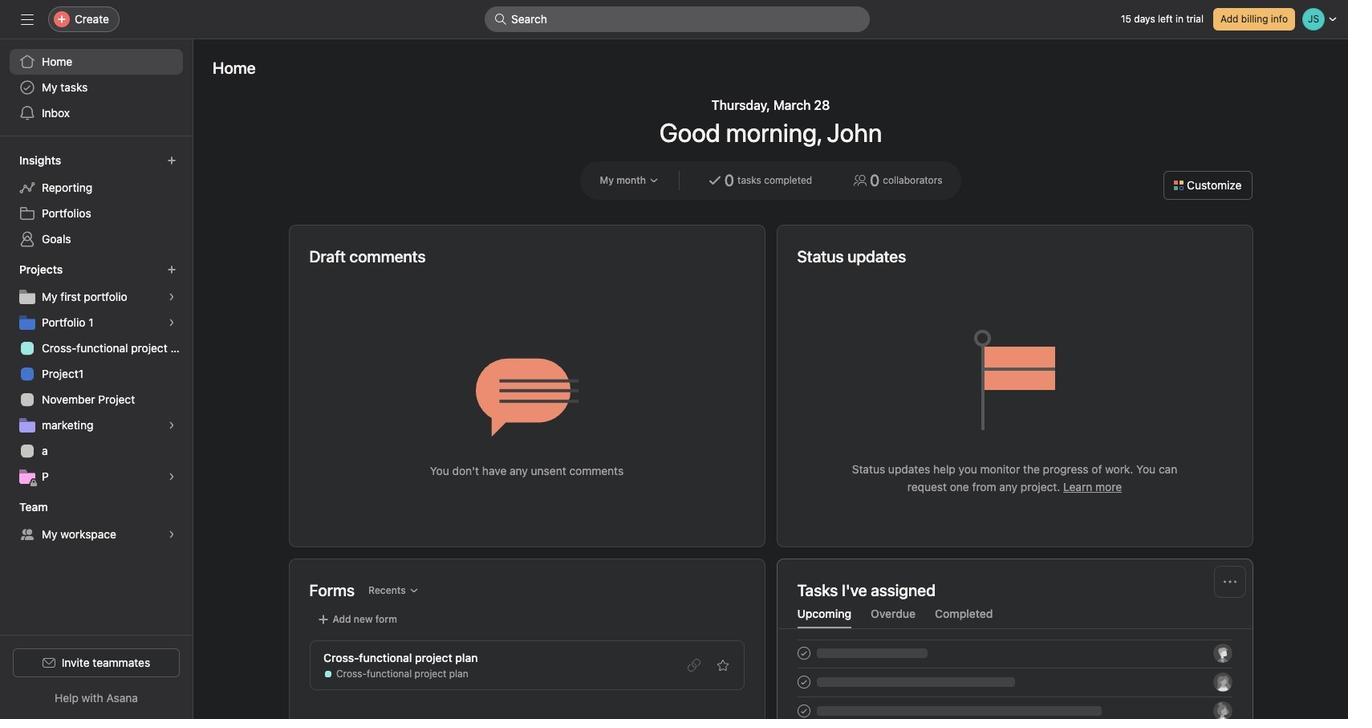 Task type: describe. For each thing, give the bounding box(es) containing it.
see details, my workspace image
[[167, 530, 177, 540]]

actions image
[[1224, 576, 1237, 589]]

add to favorites image
[[717, 659, 729, 672]]

prominent image
[[495, 13, 507, 26]]

teams element
[[0, 493, 193, 551]]

see details, portfolio 1 image
[[167, 318, 177, 328]]

new project or portfolio image
[[167, 265, 177, 275]]

global element
[[0, 39, 193, 136]]



Task type: locate. For each thing, give the bounding box(es) containing it.
list box
[[485, 6, 870, 32]]

hide sidebar image
[[21, 13, 34, 26]]

see details, p image
[[167, 472, 177, 482]]

see details, my first portfolio image
[[167, 292, 177, 302]]

new insights image
[[167, 156, 177, 165]]

copy form link image
[[688, 659, 701, 672]]

see details, marketing image
[[167, 421, 177, 430]]

projects element
[[0, 255, 193, 493]]

insights element
[[0, 146, 193, 255]]



Task type: vqa. For each thing, say whether or not it's contained in the screenshot.
SEE DETAILS, P icon
yes



